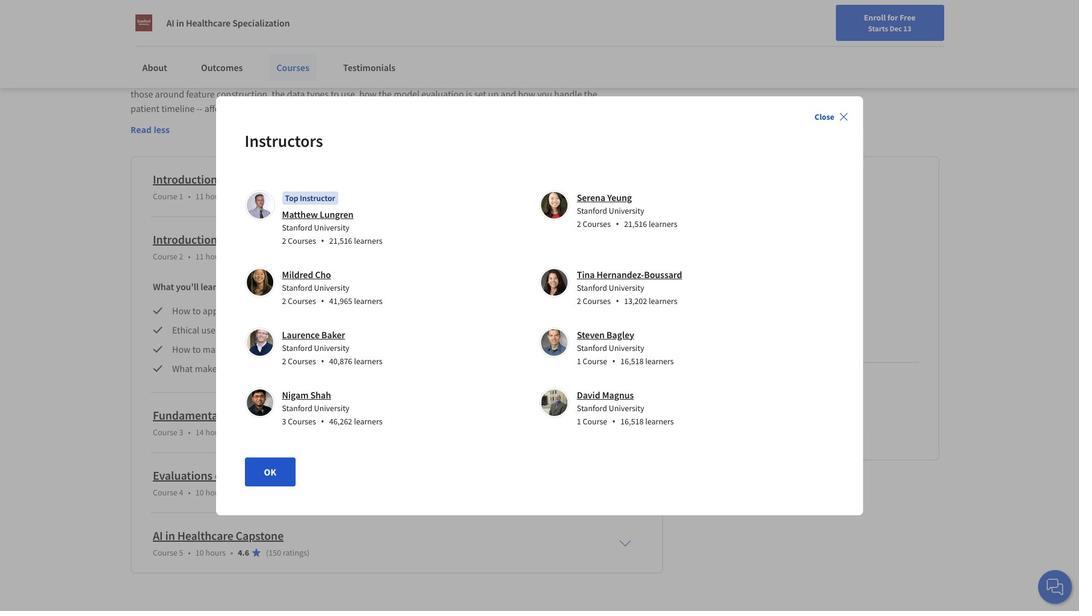 Task type: describe. For each thing, give the bounding box(es) containing it.
specialization
[[233, 17, 290, 29]]

learners inside tina hernandez-boussard stanford university 2 courses • 13,202 learners
[[649, 295, 678, 306]]

10 for 4
[[196, 487, 204, 498]]

serena yeung link
[[577, 191, 632, 203]]

in up course 5 • 10 hours •
[[165, 528, 175, 543]]

university inside top instructor matthew lungren stanford university 2 courses • 21,516 learners
[[314, 222, 350, 233]]

course for course 4 • 10 hours
[[153, 487, 178, 498]]

to for healthcare
[[220, 172, 231, 187]]

stanford for serena
[[577, 205, 608, 216]]

0 vertical spatial different
[[189, 59, 224, 71]]

learners inside top instructor matthew lungren stanford university 2 courses • 21,516 learners
[[354, 235, 383, 246]]

a up following on the left top of the page
[[411, 45, 416, 57]]

46,262
[[329, 416, 352, 427]]

steven bagley stanford university 1 course • 16,518 learners
[[577, 329, 674, 368]]

• inside the laurence baker stanford university 2 courses • 40,876 learners
[[321, 354, 325, 368]]

a up classes.
[[252, 45, 257, 57]]

types
[[307, 88, 329, 100]]

the left lens
[[536, 59, 549, 71]]

chat with us image
[[1046, 578, 1065, 597]]

0 vertical spatial on
[[399, 45, 409, 57]]

a right construct
[[413, 362, 418, 375]]

stanford for david
[[577, 403, 608, 413]]

laurence baker image
[[247, 329, 273, 356]]

course 1 • 11 hours
[[153, 191, 226, 202]]

cho
[[315, 268, 331, 280]]

357
[[269, 427, 281, 438]]

courses inside tina hernandez-boussard stanford university 2 courses • 13,202 learners
[[583, 295, 611, 306]]

healthcare for introduction to healthcare
[[233, 172, 289, 187]]

0 vertical spatial you
[[382, 45, 397, 57]]

the down such
[[584, 88, 598, 100]]

is
[[466, 88, 473, 100]]

the right by
[[394, 102, 407, 114]]

1 for steven
[[577, 356, 581, 366]]

16,518 for bagley
[[621, 356, 644, 366]]

2 up what you'll learn
[[179, 251, 183, 262]]

2 vertical spatial that
[[273, 343, 289, 355]]

how down the inaccurate
[[343, 362, 361, 375]]

in up "( 178 ratings"
[[306, 468, 316, 483]]

( 150 ratings )
[[266, 547, 310, 558]]

will left take
[[347, 45, 361, 57]]

laurence baker stanford university 2 courses • 40,876 learners
[[282, 329, 383, 368]]

you'll
[[176, 281, 199, 293]]

• inside tina hernandez-boussard stanford university 2 courses • 13,202 learners
[[616, 294, 620, 307]]

this
[[259, 59, 276, 71]]

have
[[585, 45, 604, 57]]

make inside the final course will consist of a capstone project that will take you on a guided tour exploring all the concepts we have covered in the different classes. this will be a hands-on experience following a patient's journey from the lens of the data, using a unique dataset created for this specialization.we will review how the different choices you make -- such as those around feature construction, the data types to use, how the model evaluation is set up and how you handle the patient timeline -- affect the care that would be recommended by the model.
[[544, 73, 566, 85]]

university inside tina hernandez-boussard stanford university 2 courses • 13,202 learners
[[609, 282, 645, 293]]

• right 4
[[188, 487, 191, 498]]

david magnus image
[[542, 389, 568, 416]]

dec
[[890, 23, 902, 33]]

hours for healthcare
[[206, 191, 226, 202]]

) for 150 ratings
[[307, 547, 310, 558]]

how to make use of data that may be inaccurate in systematic ways
[[172, 343, 441, 355]]

apply
[[203, 305, 225, 317]]

a right using on the top left of the page
[[177, 73, 182, 85]]

data down ways
[[420, 362, 438, 375]]

for down what makes a good research question and how to construct a data mining workflow answer it
[[334, 408, 349, 423]]

10 for 5
[[196, 547, 204, 558]]

tour
[[448, 45, 465, 57]]

ai in healthcare capstone link
[[153, 528, 284, 543]]

courses inside nigam shah stanford university 3 courses • 46,262 learners
[[288, 416, 316, 427]]

in inside the final course will consist of a capstone project that will take you on a guided tour exploring all the concepts we have covered in the different classes. this will be a hands-on experience following a patient's journey from the lens of the data, using a unique dataset created for this specialization.we will review how the different choices you make -- such as those around feature construction, the data types to use, how the model evaluation is set up and how you handle the patient timeline -- affect the care that would be recommended by the model.
[[165, 59, 172, 71]]

less
[[154, 124, 170, 135]]

• right 5
[[188, 547, 191, 558]]

close
[[815, 111, 835, 122]]

of up classes.
[[242, 45, 250, 57]]

inaccurate
[[323, 343, 365, 355]]

handle
[[554, 88, 582, 100]]

what for what you'll learn
[[153, 281, 174, 293]]

• up you'll
[[188, 251, 191, 262]]

0 vertical spatial mining
[[347, 305, 375, 317]]

13
[[904, 23, 912, 33]]

david
[[577, 389, 601, 401]]

tina
[[577, 268, 595, 280]]

data,
[[131, 73, 151, 85]]

course 4 • 10 hours
[[153, 487, 226, 498]]

a down project
[[306, 59, 310, 71]]

learners for david magnus
[[646, 416, 674, 427]]

ok button
[[245, 457, 296, 486]]

stanford for nigam
[[282, 403, 312, 413]]

question
[[289, 362, 324, 375]]

mildred cho stanford university 2 courses • 41,965 learners
[[282, 268, 383, 307]]

4
[[179, 487, 183, 498]]

course for course 3 • 14 hours
[[153, 427, 178, 438]]

ways
[[421, 343, 441, 355]]

choices
[[495, 73, 525, 85]]

ethical use of data in healthcare decisions
[[172, 324, 340, 336]]

the up evaluation
[[443, 73, 457, 85]]

• left 4.6
[[231, 547, 233, 558]]

stanford for mildred
[[282, 282, 312, 293]]

workflow
[[470, 362, 507, 375]]

introduction to healthcare link
[[153, 172, 289, 187]]

of up course 4 • 10 hours
[[215, 468, 225, 483]]

the right all
[[518, 45, 532, 57]]

11 for clinical
[[196, 251, 204, 262]]

instructors
[[245, 130, 323, 151]]

testimonials link
[[336, 54, 403, 81]]

hours for clinical
[[206, 251, 226, 262]]

baker
[[322, 329, 345, 341]]

courses inside mildred cho stanford university 2 courses • 41,965 learners
[[288, 295, 316, 306]]

lungren
[[320, 208, 354, 220]]

mildred cho image
[[247, 269, 273, 295]]

1 vertical spatial be
[[309, 102, 319, 114]]

5
[[179, 547, 183, 558]]

for inside "enroll for free starts dec 13"
[[888, 12, 899, 23]]

introduction for introduction to healthcare
[[153, 172, 218, 187]]

( for (
[[266, 251, 269, 262]]

patient
[[131, 102, 160, 114]]

steven bagley link
[[577, 329, 635, 341]]

outcomes
[[201, 61, 243, 73]]

mildred cho link
[[282, 268, 331, 280]]

instructors dialog
[[216, 96, 864, 515]]

stanford inside tina hernandez-boussard stanford university 2 courses • 13,202 learners
[[577, 282, 608, 293]]

university for shah
[[314, 403, 350, 413]]

university for yeung
[[609, 205, 645, 216]]

1 horizontal spatial different
[[459, 73, 493, 85]]

around
[[155, 88, 184, 100]]

data inside the final course will consist of a capstone project that will take you on a guided tour exploring all the concepts we have covered in the different classes. this will be a hands-on experience following a patient's journey from the lens of the data, using a unique dataset created for this specialization.we will review how the different choices you make -- such as those around feature construction, the data types to use, how the model evaluation is set up and how you handle the patient timeline -- affect the care that would be recommended by the model.
[[287, 88, 305, 100]]

data
[[273, 232, 297, 247]]

1 vertical spatial and
[[326, 362, 341, 375]]

what makes a good research question and how to construct a data mining workflow answer it
[[172, 362, 546, 375]]

unique
[[183, 73, 212, 85]]

stanford for laurence
[[282, 342, 312, 353]]

learners for mildred cho
[[354, 295, 383, 306]]

courses inside the laurence baker stanford university 2 courses • 40,876 learners
[[288, 356, 316, 366]]

healthcare down construct
[[351, 408, 407, 423]]

the up would
[[272, 88, 285, 100]]

how up evaluation
[[424, 73, 442, 85]]

medical
[[293, 305, 325, 317]]

in up course
[[176, 17, 184, 29]]

as
[[597, 73, 606, 85]]

evaluations
[[153, 468, 213, 483]]

( for ( 790 ratings )
[[266, 191, 269, 202]]

experience
[[353, 59, 397, 71]]

project
[[298, 45, 326, 57]]

outcomes link
[[194, 54, 250, 81]]

hernandez-
[[597, 268, 644, 280]]

for up healthcare
[[280, 305, 291, 317]]

11 for healthcare
[[196, 191, 204, 202]]

will right course
[[196, 45, 210, 57]]

clinical
[[233, 232, 271, 247]]

tina hernandez-boussard stanford university 2 courses • 13,202 learners
[[577, 268, 683, 307]]

the down construction,
[[229, 102, 242, 114]]

english button
[[827, 0, 900, 39]]

healthcare down 46,262
[[318, 468, 374, 483]]

dataset
[[214, 73, 244, 85]]

0 vertical spatial be
[[294, 59, 304, 71]]

ok
[[264, 466, 277, 478]]

how right use, at the top of page
[[360, 88, 377, 100]]

boussard
[[644, 268, 683, 280]]

1 for david
[[577, 416, 581, 427]]

• inside david magnus stanford university 1 course • 16,518 learners
[[612, 415, 616, 428]]

applied
[[131, 20, 162, 32]]

to inside the final course will consist of a capstone project that will take you on a guided tour exploring all the concepts we have covered in the different classes. this will be a hands-on experience following a patient's journey from the lens of the data, using a unique dataset created for this specialization.we will review how the different choices you make -- such as those around feature construction, the data types to use, how the model evaluation is set up and how you handle the patient timeline -- affect the care that would be recommended by the model.
[[331, 88, 339, 100]]

would
[[282, 102, 307, 114]]

0 horizontal spatial 3
[[179, 427, 183, 438]]

a right apply
[[227, 305, 232, 317]]

in up what makes a good research question and how to construct a data mining workflow answer it
[[366, 343, 374, 355]]

courses down capstone
[[277, 61, 310, 73]]

classes.
[[226, 59, 257, 71]]

university for magnus
[[609, 403, 645, 413]]

model
[[394, 88, 420, 100]]

150
[[269, 547, 281, 558]]

hours for machine
[[206, 427, 226, 438]]

16,518 for magnus
[[621, 416, 644, 427]]

capstone
[[259, 45, 296, 57]]

fundamentals of machine learning for healthcare
[[153, 408, 407, 423]]

about link
[[135, 54, 175, 81]]

the up such
[[579, 59, 593, 71]]

steven bagley image
[[542, 329, 568, 356]]

will down experience
[[379, 73, 394, 85]]

read
[[131, 124, 152, 135]]

stanford inside top instructor matthew lungren stanford university 2 courses • 21,516 learners
[[282, 222, 312, 233]]

fundamentals
[[153, 408, 226, 423]]

to left construct
[[363, 362, 371, 375]]

hands-
[[312, 59, 340, 71]]

research
[[252, 362, 287, 375]]

2 vertical spatial you
[[538, 88, 553, 100]]

course inside david magnus stanford university 1 course • 16,518 learners
[[583, 416, 608, 427]]

of right lens
[[569, 59, 577, 71]]

0 horizontal spatial make
[[203, 343, 225, 355]]

3 inside nigam shah stanford university 3 courses • 46,262 learners
[[282, 416, 286, 427]]

357 ratings )
[[269, 427, 310, 438]]

introduction for introduction to clinical data
[[153, 232, 218, 247]]

affect
[[205, 102, 227, 114]]

how for how to apply a framework for medical data mining
[[172, 305, 191, 317]]



Task type: vqa. For each thing, say whether or not it's contained in the screenshot.
topmost '21,516'
yes



Task type: locate. For each thing, give the bounding box(es) containing it.
feature
[[186, 88, 215, 100]]

hours for ai
[[206, 487, 226, 498]]

the up by
[[379, 88, 392, 100]]

good
[[230, 362, 250, 375]]

1 down the introduction to healthcare link
[[179, 191, 183, 202]]

what left you'll
[[153, 281, 174, 293]]

hours right 14
[[206, 427, 226, 438]]

stanford inside nigam shah stanford university 3 courses • 46,262 learners
[[282, 403, 312, 413]]

0 vertical spatial 21,516
[[624, 218, 648, 229]]

0 vertical spatial use
[[201, 324, 216, 336]]

0 vertical spatial and
[[501, 88, 516, 100]]

stanford inside the laurence baker stanford university 2 courses • 40,876 learners
[[282, 342, 312, 353]]

1 vertical spatial mining
[[439, 362, 468, 375]]

course inside steven bagley stanford university 1 course • 16,518 learners
[[583, 356, 608, 366]]

applications
[[240, 468, 303, 483]]

nigam
[[282, 389, 309, 401]]

hours down ai in healthcare capstone link
[[206, 547, 226, 558]]

( for ( 178 ratings
[[266, 487, 269, 498]]

3 ) from the top
[[307, 547, 310, 558]]

course down the david
[[583, 416, 608, 427]]

nigam shah image
[[247, 389, 273, 416]]

0 horizontal spatial and
[[326, 362, 341, 375]]

learners for steven bagley
[[646, 356, 674, 366]]

course for course 1 • 11 hours
[[153, 191, 178, 202]]

1 vertical spatial use
[[227, 343, 241, 355]]

stanford down mildred
[[282, 282, 312, 293]]

course up what you'll learn
[[153, 251, 178, 262]]

about
[[142, 61, 167, 73]]

16,518 inside david magnus stanford university 1 course • 16,518 learners
[[621, 416, 644, 427]]

1 horizontal spatial and
[[501, 88, 516, 100]]

2 inside tina hernandez-boussard stanford university 2 courses • 13,202 learners
[[577, 295, 581, 306]]

created
[[246, 73, 276, 85]]

tina hernandez-boussard link
[[577, 268, 683, 280]]

of
[[242, 45, 250, 57], [569, 59, 577, 71], [217, 324, 226, 336], [243, 343, 251, 355], [229, 408, 239, 423], [215, 468, 225, 483]]

• left 46,262
[[321, 415, 325, 428]]

the final course will consist of a capstone project that will take you on a guided tour exploring all the concepts we have covered in the different classes. this will be a hands-on experience following a patient's journey from the lens of the data, using a unique dataset created for this specialization.we will review how the different choices you make -- such as those around feature construction, the data types to use, how the model evaluation is set up and how you handle the patient timeline -- affect the care that would be recommended by the model.
[[131, 45, 608, 114]]

• down magnus
[[612, 415, 616, 428]]

stanford university image
[[135, 14, 152, 31]]

( 178 ratings
[[266, 487, 307, 498]]

you down from
[[527, 73, 542, 85]]

( down clinical
[[266, 251, 269, 262]]

courses inside serena yeung stanford university 2 courses • 21,516 learners
[[583, 218, 611, 229]]

learners for nigam shah
[[354, 416, 383, 427]]

• inside nigam shah stanford university 3 courses • 46,262 learners
[[321, 415, 325, 428]]

hours down introduction to clinical data link
[[206, 251, 226, 262]]

stanford down matthew
[[282, 222, 312, 233]]

21,516 down the lungren
[[329, 235, 352, 246]]

english
[[849, 14, 878, 26]]

21,516
[[624, 218, 648, 229], [329, 235, 352, 246]]

ai
[[167, 17, 174, 29], [228, 468, 238, 483], [153, 528, 163, 543]]

course for course 2 • 11 hours
[[153, 251, 178, 262]]

framework
[[234, 305, 278, 317]]

3 up 357 ratings )
[[282, 416, 286, 427]]

learners
[[649, 218, 678, 229], [354, 235, 383, 246], [354, 295, 383, 306], [649, 295, 678, 306], [354, 356, 383, 366], [646, 356, 674, 366], [354, 416, 383, 427], [646, 416, 674, 427]]

1 vertical spatial that
[[263, 102, 280, 114]]

university inside nigam shah stanford university 3 courses • 46,262 learners
[[314, 403, 350, 413]]

3 left 14
[[179, 427, 183, 438]]

0 vertical spatial that
[[328, 45, 345, 57]]

for inside the final course will consist of a capstone project that will take you on a guided tour exploring all the concepts we have covered in the different classes. this will be a hands-on experience following a patient's journey from the lens of the data, using a unique dataset created for this specialization.we will review how the different choices you make -- such as those around feature construction, the data types to use, how the model evaluation is set up and how you handle the patient timeline -- affect the care that would be recommended by the model.
[[278, 73, 289, 85]]

2 how from the top
[[172, 343, 191, 355]]

specialization.we
[[308, 73, 378, 85]]

2 inside serena yeung stanford university 2 courses • 21,516 learners
[[577, 218, 581, 229]]

1 horizontal spatial on
[[399, 45, 409, 57]]

how
[[172, 305, 191, 317], [172, 343, 191, 355]]

•
[[188, 191, 191, 202], [616, 217, 620, 230], [321, 234, 325, 247], [188, 251, 191, 262], [321, 294, 325, 307], [616, 294, 620, 307], [321, 354, 325, 368], [612, 354, 616, 368], [321, 415, 325, 428], [612, 415, 616, 428], [188, 427, 191, 438], [188, 487, 191, 498], [188, 547, 191, 558], [231, 547, 233, 558]]

a
[[252, 45, 257, 57], [411, 45, 416, 57], [306, 59, 310, 71], [438, 59, 443, 71], [177, 73, 182, 85], [227, 305, 232, 317], [223, 362, 228, 375], [413, 362, 418, 375]]

5 hours from the top
[[206, 547, 226, 558]]

stanford inside david magnus stanford university 1 course • 16,518 learners
[[577, 403, 608, 413]]

2 vertical spatial 1
[[577, 416, 581, 427]]

healthcare for ai in healthcare specialization
[[186, 17, 231, 29]]

university for cho
[[314, 282, 350, 293]]

course 5 • 10 hours •
[[153, 547, 233, 558]]

make down lens
[[544, 73, 566, 85]]

• left 41,965
[[321, 294, 325, 307]]

patient's
[[445, 59, 480, 71]]

how down choices
[[518, 88, 536, 100]]

2
[[577, 218, 581, 229], [282, 235, 286, 246], [179, 251, 183, 262], [282, 295, 286, 306], [577, 295, 581, 306], [282, 356, 286, 366]]

use up good
[[227, 343, 241, 355]]

1 inside david magnus stanford university 1 course • 16,518 learners
[[577, 416, 581, 427]]

for left this
[[278, 73, 289, 85]]

data up the 'baker' on the left
[[327, 305, 345, 317]]

how down ethical
[[172, 343, 191, 355]]

evaluations of ai applications in healthcare
[[153, 468, 374, 483]]

on up specialization.we
[[340, 59, 351, 71]]

) for 790 ratings
[[307, 191, 310, 202]]

• inside serena yeung stanford university 2 courses • 21,516 learners
[[616, 217, 620, 230]]

to for make
[[193, 343, 201, 355]]

1 vertical spatial 1
[[577, 356, 581, 366]]

learners inside steven bagley stanford university 1 course • 16,518 learners
[[646, 356, 674, 366]]

1 vertical spatial make
[[203, 343, 225, 355]]

mining up the inaccurate
[[347, 305, 375, 317]]

ratings for 150
[[283, 547, 307, 558]]

2 inside top instructor matthew lungren stanford university 2 courses • 21,516 learners
[[282, 235, 286, 246]]

ratings right '150'
[[283, 547, 307, 558]]

0 horizontal spatial 21,516
[[329, 235, 352, 246]]

exploring
[[467, 45, 505, 57]]

read less button
[[131, 123, 170, 136]]

stanford down the david
[[577, 403, 608, 413]]

2 hours from the top
[[206, 251, 226, 262]]

( for ( 150 ratings )
[[266, 547, 269, 558]]

1 11 from the top
[[196, 191, 204, 202]]

1 inside steven bagley stanford university 1 course • 16,518 learners
[[577, 356, 581, 366]]

1 horizontal spatial 3
[[282, 416, 286, 427]]

16,518
[[621, 356, 644, 366], [621, 416, 644, 427]]

university inside steven bagley stanford university 1 course • 16,518 learners
[[609, 342, 645, 353]]

serena yeung stanford university 2 courses • 21,516 learners
[[577, 191, 678, 230]]

2 vertical spatial be
[[310, 343, 321, 355]]

learners for laurence baker
[[354, 356, 383, 366]]

2 16,518 from the top
[[621, 416, 644, 427]]

what
[[153, 281, 174, 293], [172, 362, 193, 375]]

0 vertical spatial )
[[307, 191, 310, 202]]

1 vertical spatial how
[[172, 343, 191, 355]]

data
[[287, 88, 305, 100], [327, 305, 345, 317], [227, 324, 245, 336], [253, 343, 271, 355], [420, 362, 438, 375]]

4.6
[[238, 547, 249, 558]]

to for apply
[[193, 305, 201, 317]]

ratings for 178
[[283, 487, 307, 498]]

and
[[501, 88, 516, 100], [326, 362, 341, 375]]

be
[[294, 59, 304, 71], [309, 102, 319, 114], [310, 343, 321, 355]]

4 ratings from the top
[[283, 547, 307, 558]]

2 ( from the top
[[266, 251, 269, 262]]

None search field
[[172, 8, 461, 32]]

learn
[[201, 281, 222, 293]]

1 vertical spatial 21,516
[[329, 235, 352, 246]]

• down matthew lungren link
[[321, 234, 325, 247]]

( down 'capstone'
[[266, 547, 269, 558]]

introduction to clinical data link
[[153, 232, 297, 247]]

all
[[507, 45, 516, 57]]

11 down introduction to clinical data
[[196, 251, 204, 262]]

introduction to clinical data
[[153, 232, 297, 247]]

how to apply a framework for medical data mining
[[172, 305, 375, 317]]

2 left question
[[282, 356, 286, 366]]

final
[[148, 45, 166, 57]]

stanford for steven
[[577, 342, 608, 353]]

ratings up matthew
[[283, 191, 307, 202]]

you
[[382, 45, 397, 57], [527, 73, 542, 85], [538, 88, 553, 100]]

applied learning project
[[131, 20, 229, 32]]

shah
[[311, 389, 331, 401]]

0 vertical spatial make
[[544, 73, 566, 85]]

matthew lungren image
[[247, 192, 273, 218]]

1 horizontal spatial 21,516
[[624, 218, 648, 229]]

1 10 from the top
[[196, 487, 204, 498]]

4.8
[[238, 191, 249, 202]]

free
[[900, 12, 916, 23]]

this
[[291, 73, 306, 85]]

matthew
[[282, 208, 318, 220]]

178
[[269, 487, 281, 498]]

• inside top instructor matthew lungren stanford university 2 courses • 21,516 learners
[[321, 234, 325, 247]]

ai for ai in healthcare specialization
[[167, 17, 174, 29]]

guided
[[418, 45, 446, 57]]

learners inside nigam shah stanford university 3 courses • 46,262 learners
[[354, 416, 383, 427]]

the
[[518, 45, 532, 57], [174, 59, 187, 71], [536, 59, 549, 71], [579, 59, 593, 71], [443, 73, 457, 85], [272, 88, 285, 100], [379, 88, 392, 100], [584, 88, 598, 100], [229, 102, 242, 114], [394, 102, 407, 114]]

• left 14
[[188, 427, 191, 438]]

learning down nigam shah link
[[287, 408, 332, 423]]

ethical
[[172, 324, 200, 336]]

1 hours from the top
[[206, 191, 226, 202]]

learners inside david magnus stanford university 1 course • 16,518 learners
[[646, 416, 674, 427]]

1 how from the top
[[172, 305, 191, 317]]

university down yeung
[[609, 205, 645, 216]]

tina hernandez-boussard image
[[542, 269, 568, 295]]

2 ratings from the top
[[283, 427, 307, 438]]

mining
[[347, 305, 375, 317], [439, 362, 468, 375]]

0 vertical spatial 1
[[179, 191, 183, 202]]

0 horizontal spatial use
[[201, 324, 216, 336]]

on
[[399, 45, 409, 57], [340, 59, 351, 71]]

university down bagley
[[609, 342, 645, 353]]

that
[[328, 45, 345, 57], [263, 102, 280, 114], [273, 343, 289, 355]]

1 vertical spatial different
[[459, 73, 493, 85]]

2 inside mildred cho stanford university 2 courses • 41,965 learners
[[282, 295, 286, 306]]

course 2 • 11 hours
[[153, 251, 226, 262]]

4 hours from the top
[[206, 487, 226, 498]]

journey
[[482, 59, 512, 71]]

learners inside serena yeung stanford university 2 courses • 21,516 learners
[[649, 218, 678, 229]]

university for baker
[[314, 342, 350, 353]]

1 horizontal spatial use
[[227, 343, 241, 355]]

( down evaluations of ai applications in healthcare link
[[266, 487, 269, 498]]

0 horizontal spatial learning
[[163, 20, 199, 32]]

hours left 4.5 in the bottom of the page
[[206, 487, 226, 498]]

0 vertical spatial introduction
[[153, 172, 218, 187]]

by
[[382, 102, 392, 114]]

21,516 inside top instructor matthew lungren stanford university 2 courses • 21,516 learners
[[329, 235, 352, 246]]

serena yeung image
[[542, 192, 568, 218]]

how for how to make use of data that may be inaccurate in systematic ways
[[172, 343, 191, 355]]

from
[[514, 59, 534, 71]]

courses inside top instructor matthew lungren stanford university 2 courses • 21,516 learners
[[288, 235, 316, 246]]

it
[[540, 362, 546, 375]]

1 horizontal spatial mining
[[439, 362, 468, 375]]

10
[[196, 487, 204, 498], [196, 547, 204, 558]]

of down apply
[[217, 324, 226, 336]]

top
[[285, 192, 298, 203]]

you left handle
[[538, 88, 553, 100]]

0 vertical spatial what
[[153, 281, 174, 293]]

0 vertical spatial learning
[[163, 20, 199, 32]]

1 ratings from the top
[[283, 191, 307, 202]]

( right '4.8'
[[266, 191, 269, 202]]

timeline
[[161, 102, 195, 114]]

1 horizontal spatial make
[[544, 73, 566, 85]]

stanford inside steven bagley stanford university 1 course • 16,518 learners
[[577, 342, 608, 353]]

courses up 357 ratings )
[[288, 416, 316, 427]]

university for bagley
[[609, 342, 645, 353]]

0 horizontal spatial mining
[[347, 305, 375, 317]]

you right take
[[382, 45, 397, 57]]

course left 5
[[153, 547, 178, 558]]

to left clinical
[[220, 232, 231, 247]]

learners inside the laurence baker stanford university 2 courses • 40,876 learners
[[354, 356, 383, 366]]

10 right 4
[[196, 487, 204, 498]]

1 vertical spatial you
[[527, 73, 542, 85]]

course for course 5 • 10 hours •
[[153, 547, 178, 558]]

0 horizontal spatial ai
[[153, 528, 163, 543]]

university inside serena yeung stanford university 2 courses • 21,516 learners
[[609, 205, 645, 216]]

hours down introduction to healthcare
[[206, 191, 226, 202]]

healthcare for ai in healthcare capstone
[[177, 528, 233, 543]]

up
[[488, 88, 499, 100]]

be down types
[[309, 102, 319, 114]]

1 vertical spatial on
[[340, 59, 351, 71]]

learners for serena yeung
[[649, 218, 678, 229]]

2 down tina
[[577, 295, 581, 306]]

course left 4
[[153, 487, 178, 498]]

2 horizontal spatial ai
[[228, 468, 238, 483]]

1 ) from the top
[[307, 191, 310, 202]]

and inside the final course will consist of a capstone project that will take you on a guided tour exploring all the concepts we have covered in the different classes. this will be a hands-on experience following a patient's journey from the lens of the data, using a unique dataset created for this specialization.we will review how the different choices you make -- such as those around feature construction, the data types to use, how the model evaluation is set up and how you handle the patient timeline -- affect the care that would be recommended by the model.
[[501, 88, 516, 100]]

1 vertical spatial 10
[[196, 547, 204, 558]]

3
[[282, 416, 286, 427], [179, 427, 183, 438]]

what for what makes a good research question and how to construct a data mining workflow answer it
[[172, 362, 193, 375]]

a left good
[[223, 362, 228, 375]]

to for clinical
[[220, 232, 231, 247]]

show notifications image
[[917, 15, 932, 30]]

university inside david magnus stanford university 1 course • 16,518 learners
[[609, 403, 645, 413]]

mildred
[[282, 268, 313, 280]]

concepts
[[534, 45, 570, 57]]

enroll for free starts dec 13
[[864, 12, 916, 33]]

university
[[609, 205, 645, 216], [314, 222, 350, 233], [314, 282, 350, 293], [609, 282, 645, 293], [314, 342, 350, 353], [609, 342, 645, 353], [314, 403, 350, 413], [609, 403, 645, 413]]

to up course 1 • 11 hours at left top
[[220, 172, 231, 187]]

2 vertical spatial )
[[307, 547, 310, 558]]

learning up course
[[163, 20, 199, 32]]

1 16,518 from the top
[[621, 356, 644, 366]]

0 vertical spatial 11
[[196, 191, 204, 202]]

• left 13,202
[[616, 294, 620, 307]]

0 horizontal spatial different
[[189, 59, 224, 71]]

data left laurence baker image on the left bottom
[[227, 324, 245, 336]]

to left apply
[[193, 305, 201, 317]]

and down the inaccurate
[[326, 362, 341, 375]]

stanford inside serena yeung stanford university 2 courses • 21,516 learners
[[577, 205, 608, 216]]

stanford down tina
[[577, 282, 608, 293]]

ratings for 790
[[283, 191, 307, 202]]

1 vertical spatial )
[[307, 427, 310, 438]]

machine
[[241, 408, 284, 423]]

1 vertical spatial 16,518
[[621, 416, 644, 427]]

16,518 inside steven bagley stanford university 1 course • 16,518 learners
[[621, 356, 644, 366]]

0 horizontal spatial on
[[340, 59, 351, 71]]

3 hours from the top
[[206, 427, 226, 438]]

makes
[[195, 362, 221, 375]]

• down introduction to healthcare
[[188, 191, 191, 202]]

those
[[131, 88, 153, 100]]

university inside the laurence baker stanford university 2 courses • 40,876 learners
[[314, 342, 350, 353]]

that up hands-
[[328, 45, 345, 57]]

ratings right 178
[[283, 487, 307, 498]]

enroll
[[864, 12, 886, 23]]

evaluation
[[422, 88, 464, 100]]

2 vertical spatial ai
[[153, 528, 163, 543]]

14
[[196, 427, 204, 438]]

will down capstone
[[277, 59, 292, 71]]

2 inside the laurence baker stanford university 2 courses • 40,876 learners
[[282, 356, 286, 366]]

university down the 'baker' on the left
[[314, 342, 350, 353]]

• inside steven bagley stanford university 1 course • 16,518 learners
[[612, 354, 616, 368]]

2 introduction from the top
[[153, 232, 218, 247]]

data down ethical use of data in healthcare decisions in the left bottom of the page
[[253, 343, 271, 355]]

1 ( from the top
[[266, 191, 269, 202]]

2 10 from the top
[[196, 547, 204, 558]]

0 vertical spatial how
[[172, 305, 191, 317]]

21,516 inside serena yeung stanford university 2 courses • 21,516 learners
[[624, 218, 648, 229]]

courses down matthew
[[288, 235, 316, 246]]

( 790 ratings )
[[266, 191, 310, 202]]

learners inside mildred cho stanford university 2 courses • 41,965 learners
[[354, 295, 383, 306]]

1 horizontal spatial ai
[[167, 17, 174, 29]]

ai for ai in healthcare capstone
[[153, 528, 163, 543]]

4 ( from the top
[[266, 547, 269, 558]]

in
[[176, 17, 184, 29], [165, 59, 172, 71], [247, 324, 255, 336], [366, 343, 374, 355], [306, 468, 316, 483], [165, 528, 175, 543]]

1 vertical spatial learning
[[287, 408, 332, 423]]

2 11 from the top
[[196, 251, 204, 262]]

course down fundamentals
[[153, 427, 178, 438]]

of up good
[[243, 343, 251, 355]]

• left 40,876
[[321, 354, 325, 368]]

university down tina hernandez-boussard "link"
[[609, 282, 645, 293]]

to
[[331, 88, 339, 100], [220, 172, 231, 187], [220, 232, 231, 247], [193, 305, 201, 317], [193, 343, 201, 355], [363, 362, 371, 375]]

university inside mildred cho stanford university 2 courses • 41,965 learners
[[314, 282, 350, 293]]

1 vertical spatial introduction
[[153, 232, 218, 247]]

2 down matthew
[[282, 235, 286, 246]]

1 down the david
[[577, 416, 581, 427]]

stanford inside mildred cho stanford university 2 courses • 41,965 learners
[[282, 282, 312, 293]]

model.
[[409, 102, 437, 114]]

different
[[189, 59, 224, 71], [459, 73, 493, 85]]

0 vertical spatial 10
[[196, 487, 204, 498]]

1 vertical spatial what
[[172, 362, 193, 375]]

1 introduction from the top
[[153, 172, 218, 187]]

21,516 down yeung
[[624, 218, 648, 229]]

41,965
[[329, 295, 352, 306]]

2 ) from the top
[[307, 427, 310, 438]]

university down the lungren
[[314, 222, 350, 233]]

introduction up course 1 • 11 hours at left top
[[153, 172, 218, 187]]

1 horizontal spatial learning
[[287, 408, 332, 423]]

3 ratings from the top
[[283, 487, 307, 498]]

ai left "ok"
[[228, 468, 238, 483]]

courses down "serena"
[[583, 218, 611, 229]]

a down 'guided'
[[438, 59, 443, 71]]

stanford down "serena"
[[577, 205, 608, 216]]

different up unique
[[189, 59, 224, 71]]

• inside mildred cho stanford university 2 courses • 41,965 learners
[[321, 294, 325, 307]]

use,
[[341, 88, 358, 100]]

0 vertical spatial ai
[[167, 17, 174, 29]]

ratings right 357
[[283, 427, 307, 438]]

make up the makes
[[203, 343, 225, 355]]

to down ethical
[[193, 343, 201, 355]]

1
[[179, 191, 183, 202], [577, 356, 581, 366], [577, 416, 581, 427]]

make
[[544, 73, 566, 85], [203, 343, 225, 355]]

1 vertical spatial 11
[[196, 251, 204, 262]]

the down course
[[174, 59, 187, 71]]

in down framework
[[247, 324, 255, 336]]

of left nigam shah image
[[229, 408, 239, 423]]

• down yeung
[[616, 217, 620, 230]]

3 ( from the top
[[266, 487, 269, 498]]

for
[[888, 12, 899, 23], [278, 73, 289, 85], [280, 305, 291, 317], [334, 408, 349, 423]]

) right "top"
[[307, 191, 310, 202]]

1 vertical spatial ai
[[228, 468, 238, 483]]

0 vertical spatial 16,518
[[621, 356, 644, 366]]

courses down mildred
[[288, 295, 316, 306]]



